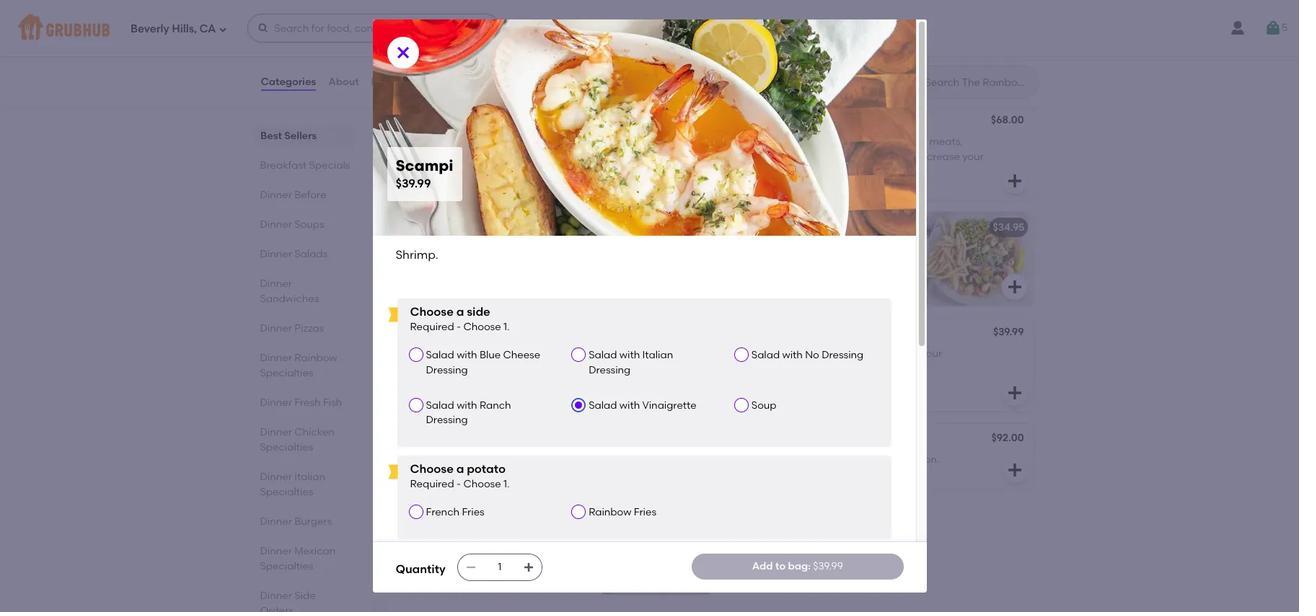 Task type: describe. For each thing, give the bounding box(es) containing it.
with left 1
[[407, 546, 428, 558]]

grilled
[[842, 454, 872, 466]]

dinner salads
[[260, 248, 328, 261]]

illness.
[[818, 165, 849, 177]]

dinner pizzas tab
[[260, 321, 350, 336]]

with inside salad with blue cheese dressing
[[457, 350, 477, 362]]

our inside buttery fried chicken and a half order of our delicious smothered baby back ribs.
[[927, 348, 943, 360]]

breakfast
[[260, 159, 307, 172]]

an 10-12 oz. lobster tail grilled to perfection.
[[731, 454, 940, 466]]

dinner chicken specialties tab
[[260, 425, 350, 455]]

burgers
[[295, 516, 332, 528]]

dinner sandwiches
[[260, 278, 319, 305]]

svg image down steaks.
[[523, 562, 535, 574]]

no
[[806, 350, 820, 362]]

delicious inside buttery fried chicken and a half order of our delicious smothered baby back ribs.
[[731, 363, 774, 375]]

svg image down $34.95
[[1006, 279, 1024, 296]]

choose a potato required - choose 1.
[[410, 462, 510, 491]]

comes inside a 6-8 oz. lobster tail paired perfectly with 1 of our 2 hand cut steaks. either a delicious 14 oz. new york or a tender 10 oz. filet. comes with 2 sides and your choice of soup or salad.
[[493, 575, 528, 588]]

baby
[[832, 363, 857, 375]]

filet mignon
[[407, 9, 468, 22]]

york inside a 6-8 oz. lobster tail paired perfectly with 1 of our 2 hand cut steaks. either a delicious 14 oz. new york or a tender 10 oz. filet. comes with 2 sides and your choice of soup or salad.
[[514, 561, 535, 573]]

salad. inside a 6-8 oz. lobster tail paired perfectly with 1 of our 2 hand cut steaks. either a delicious 14 oz. new york or a tender 10 oz. filet. comes with 2 sides and your choice of soup or salad.
[[539, 590, 569, 602]]

choice inside a 6-8 oz. lobster tail paired perfectly with 1 of our 2 hand cut steaks. either a delicious 14 oz. new york or a tender 10 oz. filet. comes with 2 sides and your choice of soup or salad.
[[453, 590, 486, 602]]

- for side
[[457, 321, 461, 333]]

salad with blue cheese dressing
[[426, 350, 541, 376]]

$92.00
[[992, 432, 1024, 445]]

to inside the a hand cut and and perfectly trimmed 14oz new york. these are cut to order. comes with 2 sides and your choice of soup or salad.
[[749, 59, 759, 71]]

and up york. on the top
[[809, 30, 828, 42]]

dinner for dinner chicken specialties
[[260, 427, 292, 439]]

italian inside salad with italian dressing
[[643, 350, 674, 362]]

are
[[879, 44, 896, 57]]

salad. inside the a hand cut and and perfectly trimmed 14oz new york. these are cut to order. comes with 2 sides and your choice of soup or salad.
[[841, 74, 870, 86]]

categories
[[261, 76, 316, 88]]

12
[[760, 454, 770, 466]]

choose up french
[[410, 462, 454, 476]]

dinner before
[[260, 189, 326, 201]]

a 6-8 oz. lobster tail paired perfectly with 1 of our 2 hand cut steaks. either a delicious 14 oz. new york or a tender 10 oz. filet. comes with 2 sides and your choice of soup or salad.
[[407, 531, 586, 602]]

oz. right 12 in the bottom right of the page
[[772, 454, 786, 466]]

with left 'vinaigrette'
[[620, 400, 640, 412]]

choose a side required - choose 1.
[[410, 305, 510, 333]]

$68.00
[[992, 114, 1024, 126]]

scampi for scampi
[[407, 115, 445, 128]]

choose down potato
[[464, 479, 501, 491]]

1 vertical spatial to
[[874, 454, 884, 466]]

raw
[[829, 136, 847, 148]]

dressing inside salad with blue cheese dressing
[[426, 364, 468, 376]]

back
[[860, 363, 884, 375]]

svg image inside main navigation navigation
[[258, 22, 269, 34]]

our inside a 6-8 oz. lobster tail paired perfectly with 1 of our 2 hand cut steaks. either a delicious 14 oz. new york or a tender 10 oz. filet. comes with 2 sides and your choice of soup or salad.
[[448, 546, 465, 558]]

dinner rainbow specialties tab
[[260, 351, 350, 381]]

salad with italian dressing
[[589, 350, 674, 376]]

bbq pork ribs button
[[399, 318, 711, 412]]

0 vertical spatial steak
[[779, 9, 808, 22]]

eggs
[[868, 151, 892, 163]]

specialties for rainbow
[[260, 367, 314, 380]]

required for choose a potato
[[410, 479, 454, 491]]

borne
[[786, 165, 815, 177]]

dinner burgers tab
[[260, 515, 350, 530]]

chicken
[[793, 348, 831, 360]]

choice inside the a hand cut and and perfectly trimmed 14oz new york. these are cut to order. comes with 2 sides and your choice of soup or salad.
[[754, 74, 787, 86]]

juicy
[[417, 30, 439, 42]]

salad for salad with italian dressing
[[589, 350, 617, 362]]

jalapeno shrimp
[[731, 222, 816, 234]]

scampi $39.99
[[396, 157, 454, 191]]

choose down the side
[[464, 321, 501, 333]]

with inside the a hand cut and and perfectly trimmed 14oz new york. these are cut to order. comes with 2 sides and your choice of soup or salad.
[[830, 59, 850, 71]]

cheese
[[503, 350, 541, 362]]

and down are
[[888, 59, 907, 71]]

dinner soups
[[260, 219, 324, 231]]

dinner burgers
[[260, 516, 332, 528]]

side
[[467, 305, 491, 319]]

dressing for salad with italian dressing
[[589, 364, 631, 376]]

cut down trimmed on the top right of the page
[[731, 59, 747, 71]]

reviews button
[[371, 56, 412, 108]]

jalapeno
[[731, 222, 778, 234]]

of down filet.
[[488, 590, 498, 602]]

shrimp. inside 'shrimp. consuming raw or undercooked meats, poultry, seafood, shellfish or eggs may increase your risk of food borne illness.'
[[731, 136, 768, 148]]

ribs.
[[887, 363, 907, 375]]

steak and lobster image
[[602, 502, 711, 595]]

&
[[762, 115, 769, 128]]

dinner salads tab
[[260, 247, 350, 262]]

quantity
[[396, 563, 446, 577]]

specials
[[309, 159, 350, 172]]

pizzas
[[295, 323, 324, 335]]

oz. right 14
[[474, 561, 487, 573]]

and left lobster
[[438, 511, 458, 523]]

soup inside a 6-8 oz. lobster tail paired perfectly with 1 of our 2 hand cut steaks. either a delicious 14 oz. new york or a tender 10 oz. filet. comes with 2 sides and your choice of soup or salad.
[[501, 590, 524, 602]]

hand inside the a hand cut and and perfectly trimmed 14oz new york. these are cut to order. comes with 2 sides and your choice of soup or salad.
[[740, 30, 766, 42]]

new york steak image
[[926, 0, 1034, 94]]

add
[[753, 561, 773, 573]]

steak for shrimp. consuming raw or undercooked meats, poultry, seafood, shellfish or eggs may increase your risk of food borne illness.
[[731, 115, 759, 128]]

shrimp. consuming raw or undercooked meats, poultry, seafood, shellfish or eggs may increase your risk of food borne illness.
[[731, 136, 984, 177]]

14
[[462, 561, 472, 573]]

scampi for scampi $39.99
[[396, 157, 454, 175]]

svg image up reviews
[[394, 44, 412, 61]]

order.
[[762, 59, 790, 71]]

dinner before tab
[[260, 188, 350, 203]]

dinner italian specialties
[[260, 471, 325, 499]]

of right 1
[[436, 546, 446, 558]]

scampi image
[[602, 106, 711, 200]]

about button
[[328, 56, 360, 108]]

side
[[295, 590, 316, 603]]

dinner mexican specialties tab
[[260, 544, 350, 574]]

or inside the a hand cut and and perfectly trimmed 14oz new york. these are cut to order. comes with 2 sides and your choice of soup or salad.
[[828, 74, 838, 86]]

fish
[[323, 397, 342, 409]]

salad with ranch dressing
[[426, 400, 511, 427]]

and inside buttery fried chicken and a half order of our delicious smothered baby back ribs.
[[834, 348, 853, 360]]

new inside the a hand cut and and perfectly trimmed 14oz new york. these are cut to order. comes with 2 sides and your choice of soup or salad.
[[798, 44, 820, 57]]

lobster for 12
[[788, 454, 822, 466]]

a juicy tender hand cut 10oz filet mignon.
[[407, 30, 608, 42]]

a for a 6-8 oz. lobster tail paired perfectly with 1 of our 2 hand cut steaks. either a delicious 14 oz. new york or a tender 10 oz. filet. comes with 2 sides and your choice of soup or salad.
[[407, 531, 415, 544]]

smothered
[[776, 363, 830, 375]]

a inside choose a potato required - choose 1.
[[457, 462, 464, 476]]

2 inside the a hand cut and and perfectly trimmed 14oz new york. these are cut to order. comes with 2 sides and your choice of soup or salad.
[[853, 59, 858, 71]]

perfection.
[[887, 454, 940, 466]]

delicious inside a 6-8 oz. lobster tail paired perfectly with 1 of our 2 hand cut steaks. either a delicious 14 oz. new york or a tender 10 oz. filet. comes with 2 sides and your choice of soup or salad.
[[416, 561, 460, 573]]

oz. right the 10
[[455, 575, 468, 588]]

deep fried shrimp
[[407, 222, 499, 234]]

specialties for chicken
[[260, 442, 314, 454]]

soups
[[295, 219, 324, 231]]

0 vertical spatial filet
[[407, 9, 428, 22]]

beverly
[[131, 22, 169, 35]]

rainbow fries
[[589, 507, 657, 519]]

categories button
[[260, 56, 317, 108]]

1 horizontal spatial york
[[755, 9, 777, 22]]

and up 14oz
[[787, 30, 806, 42]]

salads
[[295, 248, 328, 261]]

your inside a 6-8 oz. lobster tail paired perfectly with 1 of our 2 hand cut steaks. either a delicious 14 oz. new york or a tender 10 oz. filet. comes with 2 sides and your choice of soup or salad.
[[429, 590, 451, 602]]

may
[[895, 151, 916, 163]]

consuming
[[770, 136, 827, 148]]

sandwiches
[[260, 293, 319, 305]]

$34.95
[[993, 222, 1025, 234]]

oz. right 8
[[436, 531, 449, 544]]

french fries
[[426, 507, 485, 519]]

ca
[[200, 22, 216, 35]]

dressing for salad with ranch dressing
[[426, 414, 468, 427]]

steaks.
[[522, 546, 555, 558]]

and inside a 6-8 oz. lobster tail paired perfectly with 1 of our 2 hand cut steaks. either a delicious 14 oz. new york or a tender 10 oz. filet. comes with 2 sides and your choice of soup or salad.
[[407, 590, 427, 602]]

choose up bbq pork ribs
[[410, 305, 454, 319]]

dinner for dinner soups
[[260, 219, 292, 231]]

with up smothered
[[783, 350, 803, 362]]

best
[[260, 130, 282, 142]]

1 horizontal spatial new
[[731, 9, 753, 22]]

dinner pizzas
[[260, 323, 324, 335]]

steak for a 6-8 oz. lobster tail paired perfectly with 1 of our 2 hand cut steaks. either a delicious 14 oz. new york or a tender 10 oz. filet. comes with 2 sides and your choice of soup or salad.
[[407, 511, 436, 523]]

fresh
[[295, 397, 321, 409]]

best sellers tab
[[260, 128, 350, 144]]

required for choose a side
[[410, 321, 454, 333]]

1 horizontal spatial rainbow
[[589, 507, 632, 519]]

your inside the a hand cut and and perfectly trimmed 14oz new york. these are cut to order. comes with 2 sides and your choice of soup or salad.
[[731, 74, 752, 86]]

svg image down $92.00
[[1006, 462, 1024, 479]]

6-
[[417, 531, 427, 544]]

hills,
[[172, 22, 197, 35]]



Task type: locate. For each thing, give the bounding box(es) containing it.
2 vertical spatial 2
[[554, 575, 559, 588]]

specialties
[[260, 367, 314, 380], [260, 442, 314, 454], [260, 486, 314, 499], [260, 561, 314, 573]]

$39.99
[[671, 115, 702, 128], [396, 177, 431, 191], [670, 220, 701, 232], [994, 326, 1024, 338], [814, 561, 844, 573]]

oz.
[[772, 454, 786, 466], [436, 531, 449, 544], [474, 561, 487, 573], [455, 575, 468, 588]]

1 vertical spatial perfectly
[[540, 531, 583, 544]]

a inside buttery fried chicken and a half order of our delicious smothered baby back ribs.
[[856, 348, 862, 360]]

with down steaks.
[[531, 575, 551, 588]]

comes down york. on the top
[[792, 59, 827, 71]]

orders
[[260, 606, 294, 613]]

fries
[[462, 507, 485, 519], [634, 507, 657, 519]]

8
[[427, 531, 433, 544]]

dressing inside salad with italian dressing
[[589, 364, 631, 376]]

breakfast specials
[[260, 159, 350, 172]]

0 horizontal spatial our
[[448, 546, 465, 558]]

italian up 'vinaigrette'
[[643, 350, 674, 362]]

dinner sandwiches tab
[[260, 276, 350, 307]]

lobster inside a 6-8 oz. lobster tail paired perfectly with 1 of our 2 hand cut steaks. either a delicious 14 oz. new york or a tender 10 oz. filet. comes with 2 sides and your choice of soup or salad.
[[452, 531, 485, 544]]

salad for salad with ranch dressing
[[426, 400, 455, 412]]

1 vertical spatial steak
[[731, 115, 759, 128]]

0 vertical spatial rainbow
[[295, 352, 337, 364]]

1 vertical spatial sides
[[562, 575, 586, 588]]

sides inside the a hand cut and and perfectly trimmed 14oz new york. these are cut to order. comes with 2 sides and your choice of soup or salad.
[[861, 59, 885, 71]]

specialties inside dinner mexican specialties
[[260, 561, 314, 573]]

lobster for 8
[[452, 531, 485, 544]]

Input item quantity number field
[[484, 555, 516, 581]]

and up baby
[[834, 348, 853, 360]]

bag:
[[788, 561, 811, 573]]

svg image inside 5 "button"
[[1265, 19, 1282, 37]]

salad left 'ranch'
[[426, 400, 455, 412]]

1 vertical spatial tail
[[488, 531, 503, 544]]

of inside 'shrimp. consuming raw or undercooked meats, poultry, seafood, shellfish or eggs may increase your risk of food borne illness.'
[[749, 165, 759, 177]]

0 horizontal spatial your
[[429, 590, 451, 602]]

with inside salad with italian dressing
[[620, 350, 640, 362]]

dinner inside the dinner side orders
[[260, 590, 292, 603]]

deep
[[407, 222, 434, 234]]

1 vertical spatial 1.
[[504, 479, 510, 491]]

dinner up orders
[[260, 590, 292, 603]]

dinner for dinner before
[[260, 189, 292, 201]]

1 vertical spatial salad.
[[539, 590, 569, 602]]

svg image up filet.
[[465, 562, 477, 574]]

1 horizontal spatial soup
[[802, 74, 826, 86]]

specialties inside dinner chicken specialties
[[260, 442, 314, 454]]

0 vertical spatial delicious
[[731, 363, 774, 375]]

dinner side orders tab
[[260, 589, 350, 613]]

2 specialties from the top
[[260, 442, 314, 454]]

dinner up sandwiches
[[260, 278, 292, 290]]

salad with vinaigrette
[[589, 400, 697, 412]]

dinner for dinner pizzas
[[260, 323, 292, 335]]

1. for side
[[504, 321, 510, 333]]

1 vertical spatial your
[[963, 151, 984, 163]]

breakfast specials tab
[[260, 158, 350, 173]]

salad up 'salad with vinaigrette'
[[589, 350, 617, 362]]

1 vertical spatial tender
[[407, 575, 440, 588]]

- inside choose a potato required - choose 1.
[[457, 479, 461, 491]]

0 horizontal spatial filet
[[407, 9, 428, 22]]

required
[[410, 321, 454, 333], [410, 479, 454, 491]]

of inside buttery fried chicken and a half order of our delicious smothered baby back ribs.
[[914, 348, 924, 360]]

1 vertical spatial comes
[[493, 575, 528, 588]]

your down the 10
[[429, 590, 451, 602]]

specialties for mexican
[[260, 561, 314, 573]]

dressing up 'salad with vinaigrette'
[[589, 364, 631, 376]]

10
[[442, 575, 452, 588]]

0 vertical spatial salad.
[[841, 74, 870, 86]]

1. inside "choose a side required - choose 1."
[[504, 321, 510, 333]]

2 vertical spatial your
[[429, 590, 451, 602]]

dinner rainbow specialties
[[260, 352, 337, 380]]

your down trimmed on the top right of the page
[[731, 74, 752, 86]]

required left ribs
[[410, 321, 454, 333]]

with down york. on the top
[[830, 59, 850, 71]]

dinner for dinner fresh fish
[[260, 397, 292, 409]]

1 horizontal spatial shrimp
[[781, 222, 816, 234]]

1 horizontal spatial comes
[[792, 59, 827, 71]]

2 vertical spatial steak
[[407, 511, 436, 523]]

0 vertical spatial york
[[755, 9, 777, 22]]

dinner down dinner pizzas in the bottom left of the page
[[260, 352, 292, 364]]

best sellers
[[260, 130, 317, 142]]

2 dinner from the top
[[260, 219, 292, 231]]

0 horizontal spatial shrimp
[[464, 222, 499, 234]]

1 horizontal spatial to
[[776, 561, 786, 573]]

7 dinner from the top
[[260, 397, 292, 409]]

1 1. from the top
[[504, 321, 510, 333]]

1 - from the top
[[457, 321, 461, 333]]

poultry,
[[731, 151, 767, 163]]

french
[[426, 507, 460, 519]]

seafood,
[[770, 151, 812, 163]]

salad for salad with vinaigrette
[[589, 400, 617, 412]]

dinner for dinner italian specialties
[[260, 471, 292, 484]]

2
[[853, 59, 858, 71], [467, 546, 473, 558], [554, 575, 559, 588]]

11 dinner from the top
[[260, 546, 292, 558]]

lobster
[[460, 511, 498, 523]]

1 horizontal spatial our
[[927, 348, 943, 360]]

choice down 'order.'
[[754, 74, 787, 86]]

0 horizontal spatial fries
[[462, 507, 485, 519]]

6 dinner from the top
[[260, 352, 292, 364]]

specialties for italian
[[260, 486, 314, 499]]

shellfish
[[815, 151, 853, 163]]

and down quantity on the bottom
[[407, 590, 427, 602]]

2 vertical spatial to
[[776, 561, 786, 573]]

filet right the 10oz
[[546, 30, 567, 42]]

tender left the 10
[[407, 575, 440, 588]]

dinner inside dinner chicken specialties
[[260, 427, 292, 439]]

trimmed
[[731, 44, 773, 57]]

tail left 'grilled'
[[824, 454, 839, 466]]

4 specialties from the top
[[260, 561, 314, 573]]

1 vertical spatial new
[[798, 44, 820, 57]]

0 vertical spatial sides
[[861, 59, 885, 71]]

dinner for dinner salads
[[260, 248, 292, 261]]

with inside salad with ranch dressing
[[457, 400, 477, 412]]

1 horizontal spatial tail
[[824, 454, 839, 466]]

specialties down mexican
[[260, 561, 314, 573]]

soup down input item quantity number field
[[501, 590, 524, 602]]

bbq pork ribs image
[[602, 318, 711, 412]]

dinner left fresh
[[260, 397, 292, 409]]

1 horizontal spatial fries
[[634, 507, 657, 519]]

2 horizontal spatial steak
[[779, 9, 808, 22]]

9 dinner from the top
[[260, 471, 292, 484]]

dinner for dinner burgers
[[260, 516, 292, 528]]

0 horizontal spatial york
[[514, 561, 535, 573]]

2 fries from the left
[[634, 507, 657, 519]]

specialties inside the "dinner italian specialties"
[[260, 486, 314, 499]]

1 horizontal spatial tender
[[442, 30, 474, 42]]

shrimp.
[[407, 136, 445, 148], [731, 136, 768, 148], [396, 248, 439, 262]]

shrimp. up poultry, on the top right
[[731, 136, 768, 148]]

0 horizontal spatial tender
[[407, 575, 440, 588]]

1. down potato
[[504, 479, 510, 491]]

chicken
[[295, 427, 335, 439]]

- right pork
[[457, 321, 461, 333]]

2 required from the top
[[410, 479, 454, 491]]

5
[[1282, 22, 1288, 34]]

jalapeno shrimp image
[[926, 212, 1034, 306]]

1 horizontal spatial sides
[[861, 59, 885, 71]]

2 horizontal spatial your
[[963, 151, 984, 163]]

0 vertical spatial your
[[731, 74, 752, 86]]

dinner inside dinner sandwiches
[[260, 278, 292, 290]]

salad for salad with blue cheese dressing
[[426, 350, 455, 362]]

steak
[[779, 9, 808, 22], [731, 115, 759, 128], [407, 511, 436, 523]]

comes right filet.
[[493, 575, 528, 588]]

of inside the a hand cut and and perfectly trimmed 14oz new york. these are cut to order. comes with 2 sides and your choice of soup or salad.
[[790, 74, 800, 86]]

2 shrimp from the left
[[781, 222, 816, 234]]

2 1. from the top
[[504, 479, 510, 491]]

3 dinner from the top
[[260, 248, 292, 261]]

meats,
[[930, 136, 963, 148]]

filet.
[[470, 575, 491, 588]]

0 vertical spatial -
[[457, 321, 461, 333]]

10 dinner from the top
[[260, 516, 292, 528]]

salad down bbq pork ribs
[[426, 350, 455, 362]]

8 dinner from the top
[[260, 427, 292, 439]]

dinner down sandwiches
[[260, 323, 292, 335]]

italian inside the "dinner italian specialties"
[[295, 471, 325, 484]]

2 down either
[[554, 575, 559, 588]]

0 horizontal spatial 2
[[467, 546, 473, 558]]

tail inside a 6-8 oz. lobster tail paired perfectly with 1 of our 2 hand cut steaks. either a delicious 14 oz. new york or a tender 10 oz. filet. comes with 2 sides and your choice of soup or salad.
[[488, 531, 503, 544]]

a
[[457, 305, 464, 319], [856, 348, 862, 360], [457, 462, 464, 476], [407, 561, 414, 573], [550, 561, 556, 573]]

1 horizontal spatial perfectly
[[831, 30, 874, 42]]

an
[[731, 454, 744, 466]]

1 shrimp from the left
[[464, 222, 499, 234]]

search icon image
[[902, 74, 920, 91]]

1 specialties from the top
[[260, 367, 314, 380]]

york up trimmed on the top right of the page
[[755, 9, 777, 22]]

italian down dinner chicken specialties 'tab'
[[295, 471, 325, 484]]

a inside the a hand cut and and perfectly trimmed 14oz new york. these are cut to order. comes with 2 sides and your choice of soup or salad.
[[731, 30, 738, 42]]

order
[[886, 348, 912, 360]]

1 vertical spatial lobster
[[452, 531, 485, 544]]

your inside 'shrimp. consuming raw or undercooked meats, poultry, seafood, shellfish or eggs may increase your risk of food borne illness.'
[[963, 151, 984, 163]]

dinner down breakfast
[[260, 189, 292, 201]]

1 vertical spatial delicious
[[416, 561, 460, 573]]

sides
[[861, 59, 885, 71], [562, 575, 586, 588]]

0 horizontal spatial perfectly
[[540, 531, 583, 544]]

rainbow inside the dinner rainbow specialties
[[295, 352, 337, 364]]

10-
[[747, 454, 760, 466]]

4 dinner from the top
[[260, 278, 292, 290]]

your
[[731, 74, 752, 86], [963, 151, 984, 163], [429, 590, 451, 602]]

0 horizontal spatial choice
[[453, 590, 486, 602]]

soup inside the a hand cut and and perfectly trimmed 14oz new york. these are cut to order. comes with 2 sides and your choice of soup or salad.
[[802, 74, 826, 86]]

dinner soups tab
[[260, 217, 350, 232]]

1. up cheese
[[504, 321, 510, 333]]

delicious down buttery
[[731, 363, 774, 375]]

shrimp. up scampi $39.99
[[407, 136, 445, 148]]

buttery
[[731, 348, 766, 360]]

a inside a 6-8 oz. lobster tail paired perfectly with 1 of our 2 hand cut steaks. either a delicious 14 oz. new york or a tender 10 oz. filet. comes with 2 sides and your choice of soup or salad.
[[407, 531, 415, 544]]

dinner
[[260, 189, 292, 201], [260, 219, 292, 231], [260, 248, 292, 261], [260, 278, 292, 290], [260, 323, 292, 335], [260, 352, 292, 364], [260, 397, 292, 409], [260, 427, 292, 439], [260, 471, 292, 484], [260, 516, 292, 528], [260, 546, 292, 558], [260, 590, 292, 603]]

dinner inside the dinner rainbow specialties
[[260, 352, 292, 364]]

1 vertical spatial our
[[448, 546, 465, 558]]

1 horizontal spatial choice
[[754, 74, 787, 86]]

salad for salad with no dressing
[[752, 350, 780, 362]]

specialties inside the dinner rainbow specialties
[[260, 367, 314, 380]]

1 vertical spatial italian
[[295, 471, 325, 484]]

soup
[[752, 400, 777, 412]]

0 vertical spatial comes
[[792, 59, 827, 71]]

0 horizontal spatial steak
[[407, 511, 436, 523]]

0 vertical spatial tender
[[442, 30, 474, 42]]

dinner inside "tab"
[[260, 323, 292, 335]]

2 horizontal spatial new
[[798, 44, 820, 57]]

1 horizontal spatial 2
[[554, 575, 559, 588]]

blue
[[480, 350, 501, 362]]

5 button
[[1265, 15, 1288, 41]]

1. for potato
[[504, 479, 510, 491]]

with up 'salad with vinaigrette'
[[620, 350, 640, 362]]

vinaigrette
[[643, 400, 697, 412]]

dressing up baby
[[822, 350, 864, 362]]

perfectly inside the a hand cut and and perfectly trimmed 14oz new york. these are cut to order. comes with 2 sides and your choice of soup or salad.
[[831, 30, 874, 42]]

mignon.
[[569, 30, 608, 42]]

0 vertical spatial choice
[[754, 74, 787, 86]]

1 horizontal spatial salad.
[[841, 74, 870, 86]]

shrimp right fried
[[464, 222, 499, 234]]

$45.95
[[669, 8, 701, 20]]

0 vertical spatial tail
[[824, 454, 839, 466]]

0 horizontal spatial rainbow
[[295, 352, 337, 364]]

svg image
[[258, 22, 269, 34], [394, 44, 412, 61], [1006, 172, 1024, 190], [1006, 279, 1024, 296], [1006, 462, 1024, 479], [465, 562, 477, 574], [523, 562, 535, 574], [683, 568, 700, 585]]

0 vertical spatial 1.
[[504, 321, 510, 333]]

1 required from the top
[[410, 321, 454, 333]]

1 vertical spatial filet
[[546, 30, 567, 42]]

filet up "juicy"
[[407, 9, 428, 22]]

5 dinner from the top
[[260, 323, 292, 335]]

salad. down these
[[841, 74, 870, 86]]

0 horizontal spatial italian
[[295, 471, 325, 484]]

- inside "choose a side required - choose 1."
[[457, 321, 461, 333]]

sides down either
[[562, 575, 586, 588]]

rainbow
[[295, 352, 337, 364], [589, 507, 632, 519]]

scampi up consuming
[[772, 115, 810, 128]]

dinner left chicken on the bottom of page
[[260, 427, 292, 439]]

bbq
[[407, 328, 429, 340]]

a for a hand cut and and perfectly trimmed 14oz new york. these are cut to order. comes with 2 sides and your choice of soup or salad.
[[731, 30, 738, 42]]

new up filet.
[[490, 561, 512, 573]]

mexican
[[295, 546, 336, 558]]

these
[[848, 44, 877, 57]]

a for a juicy tender hand cut 10oz filet mignon.
[[407, 30, 415, 42]]

tail for paired
[[488, 531, 503, 544]]

1 horizontal spatial italian
[[643, 350, 674, 362]]

14oz
[[775, 44, 796, 57]]

0 horizontal spatial delicious
[[416, 561, 460, 573]]

1 horizontal spatial lobster
[[788, 454, 822, 466]]

3 specialties from the top
[[260, 486, 314, 499]]

svg image left add
[[683, 568, 700, 585]]

0 horizontal spatial salad.
[[539, 590, 569, 602]]

0 horizontal spatial comes
[[493, 575, 528, 588]]

12 dinner from the top
[[260, 590, 292, 603]]

with left 'ranch'
[[457, 400, 477, 412]]

Search The Rainbow Bar and Grill search field
[[924, 76, 1035, 89]]

hand up filet.
[[475, 546, 501, 558]]

hand up trimmed on the top right of the page
[[740, 30, 766, 42]]

ranch
[[480, 400, 511, 412]]

salad. down steaks.
[[539, 590, 569, 602]]

salad
[[426, 350, 455, 362], [589, 350, 617, 362], [752, 350, 780, 362], [426, 400, 455, 412], [589, 400, 617, 412]]

0 vertical spatial lobster
[[788, 454, 822, 466]]

fries for rainbow fries
[[634, 507, 657, 519]]

steak and lobster
[[407, 511, 498, 523]]

required inside "choose a side required - choose 1."
[[410, 321, 454, 333]]

potato
[[467, 462, 506, 476]]

1 vertical spatial soup
[[501, 590, 524, 602]]

dinner for dinner side orders
[[260, 590, 292, 603]]

1 vertical spatial rainbow
[[589, 507, 632, 519]]

2 vertical spatial new
[[490, 561, 512, 573]]

0 vertical spatial soup
[[802, 74, 826, 86]]

1 vertical spatial choice
[[453, 590, 486, 602]]

sides down these
[[861, 59, 885, 71]]

comes inside the a hand cut and and perfectly trimmed 14oz new york. these are cut to order. comes with 2 sides and your choice of soup or salad.
[[792, 59, 827, 71]]

of down 'order.'
[[790, 74, 800, 86]]

dressing for salad with no dressing
[[822, 350, 864, 362]]

cut inside a 6-8 oz. lobster tail paired perfectly with 1 of our 2 hand cut steaks. either a delicious 14 oz. new york or a tender 10 oz. filet. comes with 2 sides and your choice of soup or salad.
[[503, 546, 519, 558]]

0 horizontal spatial soup
[[501, 590, 524, 602]]

salad inside salad with italian dressing
[[589, 350, 617, 362]]

lobster right 12 in the bottom right of the page
[[788, 454, 822, 466]]

delicious down 1
[[416, 561, 460, 573]]

either
[[558, 546, 586, 558]]

0 vertical spatial to
[[749, 59, 759, 71]]

dinner for dinner mexican specialties
[[260, 546, 292, 558]]

perfectly inside a 6-8 oz. lobster tail paired perfectly with 1 of our 2 hand cut steaks. either a delicious 14 oz. new york or a tender 10 oz. filet. comes with 2 sides and your choice of soup or salad.
[[540, 531, 583, 544]]

0 horizontal spatial lobster
[[452, 531, 485, 544]]

cut up 14oz
[[768, 30, 784, 42]]

0 horizontal spatial to
[[749, 59, 759, 71]]

to
[[749, 59, 759, 71], [874, 454, 884, 466], [776, 561, 786, 573]]

dinner inside dinner mexican specialties
[[260, 546, 292, 558]]

$39.99 inside scampi $39.99
[[396, 177, 431, 191]]

dinner for dinner sandwiches
[[260, 278, 292, 290]]

1 horizontal spatial filet
[[546, 30, 567, 42]]

new inside a 6-8 oz. lobster tail paired perfectly with 1 of our 2 hand cut steaks. either a delicious 14 oz. new york or a tender 10 oz. filet. comes with 2 sides and your choice of soup or salad.
[[490, 561, 512, 573]]

tender
[[442, 30, 474, 42], [407, 575, 440, 588]]

1
[[430, 546, 434, 558]]

svg image up $34.95
[[1006, 172, 1024, 190]]

2 horizontal spatial to
[[874, 454, 884, 466]]

0 vertical spatial our
[[927, 348, 943, 360]]

with down ribs
[[457, 350, 477, 362]]

0 horizontal spatial new
[[490, 561, 512, 573]]

2 horizontal spatial 2
[[853, 59, 858, 71]]

1 vertical spatial required
[[410, 479, 454, 491]]

salad inside salad with ranch dressing
[[426, 400, 455, 412]]

pork
[[432, 328, 454, 340]]

dinner left 'soups'
[[260, 219, 292, 231]]

lobster down lobster
[[452, 531, 485, 544]]

dressing inside salad with ranch dressing
[[426, 414, 468, 427]]

0 vertical spatial new
[[731, 9, 753, 22]]

0 vertical spatial perfectly
[[831, 30, 874, 42]]

dinner fresh fish tab
[[260, 395, 350, 411]]

dinner down dinner chicken specialties
[[260, 471, 292, 484]]

0 vertical spatial 2
[[853, 59, 858, 71]]

before
[[295, 189, 326, 201]]

dinner fresh fish
[[260, 397, 342, 409]]

steak up 6-
[[407, 511, 436, 523]]

dinner italian specialties tab
[[260, 470, 350, 500]]

york.
[[822, 44, 845, 57]]

a inside "choose a side required - choose 1."
[[457, 305, 464, 319]]

shrimp. down deep
[[396, 248, 439, 262]]

1 horizontal spatial delicious
[[731, 363, 774, 375]]

dinner side orders
[[260, 590, 316, 613]]

0 vertical spatial italian
[[643, 350, 674, 362]]

to right add
[[776, 561, 786, 573]]

perfectly
[[831, 30, 874, 42], [540, 531, 583, 544]]

1 vertical spatial 2
[[467, 546, 473, 558]]

1 dinner from the top
[[260, 189, 292, 201]]

1 horizontal spatial steak
[[731, 115, 759, 128]]

to right 'grilled'
[[874, 454, 884, 466]]

tender down mignon
[[442, 30, 474, 42]]

fries for french fries
[[462, 507, 485, 519]]

reviews
[[371, 76, 412, 88]]

new
[[731, 9, 753, 22], [798, 44, 820, 57], [490, 561, 512, 573]]

tender inside a 6-8 oz. lobster tail paired perfectly with 1 of our 2 hand cut steaks. either a delicious 14 oz. new york or a tender 10 oz. filet. comes with 2 sides and your choice of soup or salad.
[[407, 575, 440, 588]]

of right risk
[[749, 165, 759, 177]]

hand left the 10oz
[[477, 30, 502, 42]]

salad up smothered
[[752, 350, 780, 362]]

0 horizontal spatial sides
[[562, 575, 586, 588]]

soup down york. on the top
[[802, 74, 826, 86]]

dinner for dinner rainbow specialties
[[260, 352, 292, 364]]

- for potato
[[457, 479, 461, 491]]

1. inside choose a potato required - choose 1.
[[504, 479, 510, 491]]

tail for grilled
[[824, 454, 839, 466]]

1 fries from the left
[[462, 507, 485, 519]]

increase
[[919, 151, 960, 163]]

york down steaks.
[[514, 561, 535, 573]]

shrimp right jalapeno
[[781, 222, 816, 234]]

required inside choose a potato required - choose 1.
[[410, 479, 454, 491]]

new up trimmed on the top right of the page
[[731, 9, 753, 22]]

perfectly up these
[[831, 30, 874, 42]]

scampi up scampi $39.99
[[407, 115, 445, 128]]

scampi up deep
[[396, 157, 454, 175]]

dinner down dinner soups
[[260, 248, 292, 261]]

2 - from the top
[[457, 479, 461, 491]]

about
[[328, 76, 359, 88]]

1 horizontal spatial your
[[731, 74, 752, 86]]

dinner inside the "dinner italian specialties"
[[260, 471, 292, 484]]

shrimp
[[464, 222, 499, 234], [781, 222, 816, 234]]

a hand cut and and perfectly trimmed 14oz new york. these are cut to order. comes with 2 sides and your choice of soup or salad.
[[731, 30, 907, 86]]

tail down lobster
[[488, 531, 503, 544]]

add to bag: $39.99
[[753, 561, 844, 573]]

specialties up dinner fresh fish
[[260, 367, 314, 380]]

0 vertical spatial required
[[410, 321, 454, 333]]

and
[[787, 30, 806, 42], [809, 30, 828, 42], [888, 59, 907, 71], [834, 348, 853, 360], [438, 511, 458, 523], [407, 590, 427, 602]]

1 vertical spatial york
[[514, 561, 535, 573]]

0 horizontal spatial tail
[[488, 531, 503, 544]]

salad inside salad with blue cheese dressing
[[426, 350, 455, 362]]

perfectly up either
[[540, 531, 583, 544]]

cut left the 10oz
[[505, 30, 521, 42]]

svg image
[[1265, 19, 1282, 37], [219, 25, 228, 34], [683, 66, 700, 84], [1006, 66, 1024, 84], [683, 172, 700, 190], [683, 385, 700, 402], [1006, 385, 1024, 402]]

new york steak
[[731, 9, 808, 22]]

sides inside a 6-8 oz. lobster tail paired perfectly with 1 of our 2 hand cut steaks. either a delicious 14 oz. new york or a tender 10 oz. filet. comes with 2 sides and your choice of soup or salad.
[[562, 575, 586, 588]]

risk
[[731, 165, 747, 177]]

hand inside a 6-8 oz. lobster tail paired perfectly with 1 of our 2 hand cut steaks. either a delicious 14 oz. new york or a tender 10 oz. filet. comes with 2 sides and your choice of soup or salad.
[[475, 546, 501, 558]]

2 up 14
[[467, 546, 473, 558]]

1 vertical spatial -
[[457, 479, 461, 491]]

mignon
[[431, 9, 468, 22]]

main navigation navigation
[[0, 0, 1300, 56]]

dressing up choose a potato required - choose 1.
[[426, 414, 468, 427]]



Task type: vqa. For each thing, say whether or not it's contained in the screenshot.
$0
no



